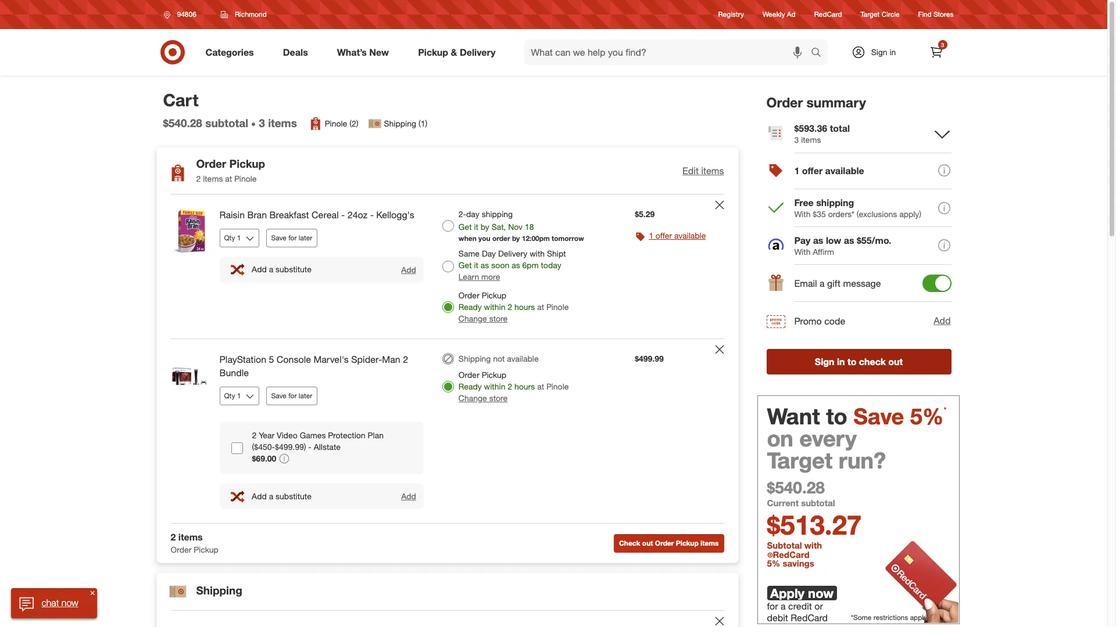 Task type: locate. For each thing, give the bounding box(es) containing it.
24oz
[[348, 209, 368, 221]]

Store pickup radio
[[442, 302, 454, 313], [442, 381, 454, 393]]

Service plan checkbox
[[231, 443, 243, 455]]

items inside 2 items order pickup
[[178, 532, 203, 544]]

store down shipping not available
[[489, 394, 508, 403]]

3
[[941, 41, 944, 48], [259, 116, 265, 130], [794, 135, 799, 145]]

1 vertical spatial get
[[459, 261, 472, 270]]

within down shipping not available
[[484, 382, 505, 392]]

change store button down learn more button
[[459, 313, 508, 325]]

0 vertical spatial at
[[225, 174, 232, 184]]

2 horizontal spatial 3
[[941, 41, 944, 48]]

save for later down console
[[271, 392, 312, 400]]

0 horizontal spatial available
[[507, 354, 539, 364]]

2
[[196, 174, 201, 184], [508, 302, 512, 312], [403, 354, 408, 366], [508, 382, 512, 392], [252, 431, 257, 441], [171, 532, 176, 544]]

delivery for day
[[498, 249, 527, 259]]

2 save for later button from the top
[[266, 387, 318, 406]]

0 horizontal spatial shipping
[[482, 209, 513, 219]]

0 vertical spatial 3
[[941, 41, 944, 48]]

save down breakfast
[[271, 234, 287, 242]]

delivery right the & at the top
[[460, 46, 496, 58]]

save
[[271, 234, 287, 242], [271, 392, 287, 400], [854, 403, 904, 430]]

for left credit
[[767, 601, 778, 613]]

get up "when"
[[459, 222, 472, 232]]

0 vertical spatial within
[[484, 302, 505, 312]]

save for later down breakfast
[[271, 234, 312, 242]]

with down the free
[[794, 209, 811, 219]]

2 with from the top
[[794, 247, 811, 257]]

target left circle
[[861, 10, 880, 19]]

1 vertical spatial available
[[674, 231, 706, 241]]

1 vertical spatial change store button
[[459, 393, 508, 405]]

2 year video games protection plan ($450-$499.99) - allstate
[[252, 431, 384, 452]]

3 down $593.36
[[794, 135, 799, 145]]

2 add a substitute from the top
[[252, 492, 312, 502]]

as down day
[[481, 261, 489, 270]]

1 horizontal spatial 3
[[794, 135, 799, 145]]

3 for 3 items
[[259, 116, 265, 130]]

save down 5
[[271, 392, 287, 400]]

&
[[451, 46, 457, 58]]

shipping up orders*
[[816, 197, 854, 209]]

subtotal right current
[[801, 498, 835, 509]]

0 vertical spatial sign
[[871, 47, 888, 57]]

0 vertical spatial later
[[299, 234, 312, 242]]

same day delivery with shipt get it as soon as 6pm today learn more
[[459, 249, 566, 282]]

cart item ready to fulfill group containing raisin bran breakfast cereal - 24oz - kellogg's
[[157, 195, 738, 339]]

for down breakfast
[[288, 234, 297, 242]]

at down 6pm
[[537, 302, 544, 312]]

save for later button down console
[[266, 387, 318, 406]]

$540.28 for $540.28 current subtotal $513.27
[[767, 478, 825, 498]]

run?
[[839, 448, 886, 474]]

playstation 5 console marvel&#39;s spider-man 2 bundle image
[[166, 353, 212, 400]]

1 vertical spatial by
[[512, 234, 520, 243]]

$513.27
[[767, 509, 862, 542]]

want
[[767, 403, 820, 430]]

2 vertical spatial at
[[537, 382, 544, 392]]

2 horizontal spatial available
[[825, 165, 864, 177]]

✕
[[90, 590, 94, 597]]

order inside 2 items order pickup
[[171, 545, 192, 555]]

0 vertical spatial offer
[[802, 165, 823, 177]]

1 order pickup ready within 2 hours at pinole change store from the top
[[459, 291, 569, 324]]

raisin bran breakfast cereal - 24oz - kellogg's
[[219, 209, 414, 221]]

a down breakfast
[[269, 265, 273, 275]]

shipping
[[816, 197, 854, 209], [482, 209, 513, 219]]

list containing pinole (2)
[[309, 117, 427, 131]]

change
[[459, 314, 487, 324], [459, 394, 487, 403]]

save up run?
[[854, 403, 904, 430]]

for down console
[[288, 392, 297, 400]]

0 vertical spatial $540.28
[[163, 116, 202, 130]]

add a substitute down $69.00
[[252, 492, 312, 502]]

pinole
[[325, 119, 347, 129], [234, 174, 257, 184], [546, 302, 569, 312], [546, 382, 569, 392]]

target down want
[[767, 448, 833, 474]]

shipping not available
[[459, 354, 539, 364]]

3 right $540.28 subtotal
[[259, 116, 265, 130]]

every
[[800, 425, 857, 452]]

sign in link
[[842, 40, 914, 65]]

1 vertical spatial shipping
[[482, 209, 513, 219]]

subtotal inside $540.28 current subtotal $513.27
[[801, 498, 835, 509]]

1 up the free
[[794, 165, 800, 177]]

store
[[489, 314, 508, 324], [489, 394, 508, 403]]

2 get from the top
[[459, 261, 472, 270]]

it up learn more button
[[474, 261, 478, 270]]

at
[[225, 174, 232, 184], [537, 302, 544, 312], [537, 382, 544, 392]]

to inside button
[[848, 356, 857, 368]]

1 horizontal spatial target
[[861, 10, 880, 19]]

ready down shipping not available
[[459, 382, 482, 392]]

1 horizontal spatial offer
[[802, 165, 823, 177]]

later for console
[[299, 392, 312, 400]]

bran
[[247, 209, 267, 221]]

shipping up sat,
[[482, 209, 513, 219]]

3 link
[[924, 40, 949, 65]]

1 cart item ready to fulfill group from the top
[[157, 195, 738, 339]]

search
[[806, 47, 833, 59]]

1 add a substitute from the top
[[252, 265, 312, 275]]

1 vertical spatial shipping
[[459, 354, 491, 364]]

1 vertical spatial 1 offer available
[[649, 231, 706, 241]]

later down raisin bran breakfast cereal - 24oz - kellogg's
[[299, 234, 312, 242]]

as up "affirm"
[[813, 235, 823, 246]]

within
[[484, 302, 505, 312], [484, 382, 505, 392]]

affirm image
[[767, 237, 785, 256], [768, 239, 784, 250]]

2 vertical spatial redcard
[[791, 613, 828, 624]]

0 horizontal spatial sign
[[815, 356, 835, 368]]

1 store from the top
[[489, 314, 508, 324]]

add button
[[401, 264, 417, 275], [933, 314, 951, 329], [401, 492, 417, 503]]

to
[[848, 356, 857, 368], [826, 403, 847, 430]]

✕ button
[[88, 589, 97, 598]]

- down games
[[308, 442, 312, 452]]

1 offer available
[[794, 165, 864, 177], [649, 231, 706, 241]]

you
[[479, 234, 491, 243]]

1 vertical spatial it
[[474, 261, 478, 270]]

store up shipping not available
[[489, 314, 508, 324]]

1 vertical spatial order pickup ready within 2 hours at pinole change store
[[459, 370, 569, 403]]

in inside button
[[837, 356, 845, 368]]

sign down promo code
[[815, 356, 835, 368]]

$69.00
[[252, 454, 276, 464]]

a inside apply now for a credit or debit redcard
[[781, 601, 786, 613]]

2 vertical spatial shipping
[[196, 584, 242, 598]]

1 vertical spatial save for later button
[[266, 387, 318, 406]]

it down day
[[474, 222, 478, 232]]

at inside order pickup 2 items at pinole
[[225, 174, 232, 184]]

2 inside the playstation 5 console marvel's spider-man 2 bundle
[[403, 354, 408, 366]]

save for later button down breakfast
[[266, 229, 318, 248]]

1 vertical spatial cart item ready to fulfill group
[[157, 340, 738, 524]]

0 vertical spatial store pickup radio
[[442, 302, 454, 313]]

find stores link
[[918, 10, 954, 20]]

in down circle
[[890, 47, 896, 57]]

pickup inside button
[[676, 539, 699, 548]]

sign down target circle "link"
[[871, 47, 888, 57]]

$540.28 down "cart"
[[163, 116, 202, 130]]

0 horizontal spatial in
[[837, 356, 845, 368]]

add a substitute down breakfast
[[252, 265, 312, 275]]

0 horizontal spatial to
[[826, 403, 847, 430]]

free shipping with $35 orders* (exclusions apply)
[[794, 197, 922, 219]]

0 vertical spatial 1
[[794, 165, 800, 177]]

at up raisin
[[225, 174, 232, 184]]

now right chat
[[61, 598, 78, 609]]

1 change from the top
[[459, 314, 487, 324]]

2 later from the top
[[299, 392, 312, 400]]

with
[[530, 249, 545, 259], [805, 541, 822, 552]]

affirm
[[813, 247, 834, 257]]

2 change from the top
[[459, 394, 487, 403]]

1 offer available down the $593.36 total 3 items
[[794, 165, 864, 177]]

redcard down apply now button
[[791, 613, 828, 624]]

1 horizontal spatial now
[[808, 586, 834, 601]]

save for later
[[271, 234, 312, 242], [271, 392, 312, 400]]

now right apply at the bottom right
[[808, 586, 834, 601]]

by down the nov
[[512, 234, 520, 243]]

change store button down shipping not available
[[459, 393, 508, 405]]

to right want
[[826, 403, 847, 430]]

for
[[288, 234, 297, 242], [288, 392, 297, 400], [501, 566, 511, 576], [767, 601, 778, 613]]

shipping inside list
[[384, 119, 416, 129]]

1 horizontal spatial sign
[[871, 47, 888, 57]]

3 cart item ready to fulfill group from the top
[[157, 612, 738, 628]]

substitute down $69.00
[[276, 492, 312, 502]]

delivery
[[460, 46, 496, 58], [498, 249, 527, 259]]

2 vertical spatial 3
[[794, 135, 799, 145]]

2 items order pickup
[[171, 532, 218, 555]]

sign inside sign in to check out button
[[815, 356, 835, 368]]

1 vertical spatial out
[[642, 539, 653, 548]]

within down "more"
[[484, 302, 505, 312]]

1 vertical spatial change
[[459, 394, 487, 403]]

0 vertical spatial in
[[890, 47, 896, 57]]

0 horizontal spatial 3
[[259, 116, 265, 130]]

it inside "2-day shipping get it by sat, nov 18 when you order by 12:00pm tomorrow"
[[474, 222, 478, 232]]

0 horizontal spatial by
[[481, 222, 489, 232]]

1 save for later button from the top
[[266, 229, 318, 248]]

shipping for shipping (1)
[[384, 119, 416, 129]]

None radio
[[442, 220, 454, 232], [442, 353, 454, 365], [442, 220, 454, 232], [442, 353, 454, 365]]

shipping left the '(1)'
[[384, 119, 416, 129]]

hours down 6pm
[[515, 302, 535, 312]]

add a substitute for bottommost add button
[[252, 492, 312, 502]]

2 store pickup radio from the top
[[442, 381, 454, 393]]

change down shipping not available
[[459, 394, 487, 403]]

by up you
[[481, 222, 489, 232]]

0 vertical spatial save for later button
[[266, 229, 318, 248]]

0 vertical spatial hours
[[515, 302, 535, 312]]

subtotal up order pickup 2 items at pinole
[[205, 116, 248, 130]]

0 horizontal spatial $540.28
[[163, 116, 202, 130]]

0 vertical spatial store
[[489, 314, 508, 324]]

save for later for console
[[271, 392, 312, 400]]

1 vertical spatial 1 offer available button
[[649, 230, 706, 242]]

shipping inside cart item ready to fulfill group
[[459, 354, 491, 364]]

redcard up apply at the bottom right
[[773, 550, 810, 561]]

1 vertical spatial 1
[[649, 231, 653, 241]]

1 it from the top
[[474, 222, 478, 232]]

delivery inside same day delivery with shipt get it as soon as 6pm today learn more
[[498, 249, 527, 259]]

1 offer available button up free shipping with $35 orders* (exclusions apply)
[[767, 153, 951, 190]]

1 horizontal spatial shipping
[[816, 197, 854, 209]]

1 vertical spatial delivery
[[498, 249, 527, 259]]

with down pay
[[794, 247, 811, 257]]

0 vertical spatial save for later
[[271, 234, 312, 242]]

94806 button
[[156, 4, 209, 25]]

now inside apply now for a credit or debit redcard
[[808, 586, 834, 601]]

get
[[459, 222, 472, 232], [459, 261, 472, 270]]

video
[[277, 431, 298, 441]]

5
[[269, 354, 274, 366]]

playstation 5 console marvel's spider-man 2 bundle link
[[219, 353, 424, 380]]

order pickup ready within 2 hours at pinole change store down "more"
[[459, 291, 569, 324]]

redcard right ad
[[814, 10, 842, 19]]

1 vertical spatial $540.28
[[767, 478, 825, 498]]

check
[[619, 539, 640, 548]]

1 vertical spatial save
[[271, 392, 287, 400]]

with up 6pm
[[530, 249, 545, 259]]

order pickup ready within 2 hours at pinole change store down not at bottom left
[[459, 370, 569, 403]]

saved
[[477, 566, 499, 576]]

0 horizontal spatial now
[[61, 598, 78, 609]]

save for later button for breakfast
[[266, 229, 318, 248]]

None radio
[[442, 261, 454, 273]]

same
[[459, 249, 480, 259]]

2 cart item ready to fulfill group from the top
[[157, 340, 738, 524]]

0 vertical spatial with
[[794, 209, 811, 219]]

2 save for later from the top
[[271, 392, 312, 400]]

1 offer available down the $5.29
[[649, 231, 706, 241]]

- right the 24oz at the left of the page
[[370, 209, 374, 221]]

get inside "2-day shipping get it by sat, nov 18 when you order by 12:00pm tomorrow"
[[459, 222, 472, 232]]

0 vertical spatial available
[[825, 165, 864, 177]]

sign in to check out button
[[767, 349, 951, 375]]

0 horizontal spatial 1 offer available button
[[649, 230, 706, 242]]

edit items
[[683, 165, 724, 177]]

store pickup radio for 1st the change store button from the top
[[442, 302, 454, 313]]

- left the 24oz at the left of the page
[[341, 209, 345, 221]]

- inside the 2 year video games protection plan ($450-$499.99) - allstate
[[308, 442, 312, 452]]

get up learn
[[459, 261, 472, 270]]

1 later from the top
[[299, 234, 312, 242]]

redcard inside apply now for a credit or debit redcard
[[791, 613, 828, 624]]

0 vertical spatial to
[[848, 356, 857, 368]]

pinole (2)
[[325, 119, 358, 129]]

add a substitute for topmost add button
[[252, 265, 312, 275]]

1 vertical spatial to
[[826, 403, 847, 430]]

5%
[[910, 403, 944, 430], [767, 559, 780, 570]]

0 horizontal spatial subtotal
[[205, 116, 248, 130]]

items inside order pickup 2 items at pinole
[[203, 174, 223, 184]]

1 vertical spatial ready
[[459, 382, 482, 392]]

1 store pickup radio from the top
[[442, 302, 454, 313]]

2 vertical spatial available
[[507, 354, 539, 364]]

1 save for later from the top
[[271, 234, 312, 242]]

2 inside 2 items order pickup
[[171, 532, 176, 544]]

available
[[825, 165, 864, 177], [674, 231, 706, 241], [507, 354, 539, 364]]

*some restrictions apply.
[[851, 614, 928, 623]]

hours down shipping not available
[[515, 382, 535, 392]]

0 vertical spatial add a substitute
[[252, 265, 312, 275]]

1 with from the top
[[794, 209, 811, 219]]

a down $69.00
[[269, 492, 273, 502]]

2 it from the top
[[474, 261, 478, 270]]

0 vertical spatial add button
[[401, 264, 417, 275]]

0 vertical spatial change
[[459, 314, 487, 324]]

target
[[861, 10, 880, 19], [767, 448, 833, 474]]

cart item ready to fulfill group containing playstation 5 console marvel's spider-man 2 bundle
[[157, 340, 738, 524]]

1 down the $5.29
[[649, 231, 653, 241]]

1 vertical spatial subtotal
[[801, 498, 835, 509]]

at down shipping not available
[[537, 382, 544, 392]]

$540.28 up $513.27
[[767, 478, 825, 498]]

credit
[[788, 601, 812, 613]]

sign for sign in to check out
[[815, 356, 835, 368]]

ready down learn
[[459, 302, 482, 312]]

in left check
[[837, 356, 845, 368]]

$593.36 total 3 items
[[794, 123, 850, 145]]

1 vertical spatial add button
[[933, 314, 951, 329]]

(exclusions
[[857, 209, 897, 219]]

0 vertical spatial cart item ready to fulfill group
[[157, 195, 738, 339]]

weekly
[[763, 10, 785, 19]]

shipping left not at bottom left
[[459, 354, 491, 364]]

$540.28 inside $540.28 current subtotal $513.27
[[767, 478, 825, 498]]

0 horizontal spatial target
[[767, 448, 833, 474]]

add
[[252, 265, 267, 275], [401, 265, 416, 275], [934, 315, 951, 327], [252, 492, 267, 502], [401, 492, 416, 502]]

store pickup radio for 1st the change store button from the bottom
[[442, 381, 454, 393]]

target circle
[[861, 10, 900, 19]]

free
[[794, 197, 814, 209]]

circle
[[882, 10, 900, 19]]

later down the playstation 5 console marvel's spider-man 2 bundle
[[299, 392, 312, 400]]

sat,
[[492, 222, 506, 232]]

1 vertical spatial store pickup radio
[[442, 381, 454, 393]]

1 vertical spatial add a substitute
[[252, 492, 312, 502]]

1 horizontal spatial in
[[890, 47, 896, 57]]

1 vertical spatial store
[[489, 394, 508, 403]]

0 vertical spatial change store button
[[459, 313, 508, 325]]

1 within from the top
[[484, 302, 505, 312]]

pickup inside order pickup 2 items at pinole
[[229, 157, 265, 171]]

3 inside "link"
[[941, 41, 944, 48]]

$55/mo.
[[857, 235, 892, 246]]

deals link
[[273, 40, 323, 65]]

0 horizontal spatial -
[[308, 442, 312, 452]]

ready
[[459, 302, 482, 312], [459, 382, 482, 392]]

1 get from the top
[[459, 222, 472, 232]]

shipping inside free shipping with $35 orders* (exclusions apply)
[[816, 197, 854, 209]]

1 horizontal spatial subtotal
[[801, 498, 835, 509]]

0 horizontal spatial offer
[[656, 231, 672, 241]]

items inside check out order pickup items button
[[701, 539, 719, 548]]

2 vertical spatial save
[[854, 403, 904, 430]]

shipping down 2 items order pickup
[[196, 584, 242, 598]]

later
[[299, 234, 312, 242], [299, 392, 312, 400]]

2 ready from the top
[[459, 382, 482, 392]]

1
[[794, 165, 800, 177], [649, 231, 653, 241]]

1 offer available button down the $5.29
[[649, 230, 706, 242]]

gift
[[827, 278, 841, 290]]

with up 'savings'
[[805, 541, 822, 552]]

delivery up soon
[[498, 249, 527, 259]]

2 order pickup ready within 2 hours at pinole change store from the top
[[459, 370, 569, 403]]

soon
[[491, 261, 509, 270]]

as left 6pm
[[512, 261, 520, 270]]

now for apply
[[808, 586, 834, 601]]

0 vertical spatial shipping
[[816, 197, 854, 209]]

cart
[[163, 90, 199, 110]]

3 down stores
[[941, 41, 944, 48]]

playstation 5 console marvel's spider-man 2 bundle
[[219, 354, 408, 379]]

a left credit
[[781, 601, 786, 613]]

not
[[493, 354, 505, 364]]

0 horizontal spatial shipping
[[196, 584, 242, 598]]

code
[[824, 316, 846, 327]]

console
[[277, 354, 311, 366]]

1 vertical spatial in
[[837, 356, 845, 368]]

1 vertical spatial with
[[805, 541, 822, 552]]

change down learn
[[459, 314, 487, 324]]

1 vertical spatial redcard
[[773, 550, 810, 561]]

*
[[944, 406, 947, 414]]

on every target run?
[[767, 425, 886, 474]]

0 vertical spatial 1 offer available button
[[767, 153, 951, 190]]

0 vertical spatial substitute
[[276, 265, 312, 275]]

list
[[309, 117, 427, 131]]

cart item ready to fulfill group
[[157, 195, 738, 339], [157, 340, 738, 524], [157, 612, 738, 628]]

substitute down breakfast
[[276, 265, 312, 275]]

0 vertical spatial order pickup ready within 2 hours at pinole change store
[[459, 291, 569, 324]]

message
[[843, 278, 881, 290]]

0 vertical spatial shipping
[[384, 119, 416, 129]]

chat now dialog
[[11, 589, 97, 619]]

$540.28 for $540.28 subtotal
[[163, 116, 202, 130]]

2 inside order pickup 2 items at pinole
[[196, 174, 201, 184]]

0 vertical spatial it
[[474, 222, 478, 232]]

to left check
[[848, 356, 857, 368]]

now inside button
[[61, 598, 78, 609]]

1 horizontal spatial $540.28
[[767, 478, 825, 498]]

1 horizontal spatial out
[[889, 356, 903, 368]]



Task type: describe. For each thing, give the bounding box(es) containing it.
debit
[[767, 613, 788, 624]]

protection
[[328, 431, 365, 441]]

sign for sign in
[[871, 47, 888, 57]]

1 horizontal spatial with
[[805, 541, 822, 552]]

2 substitute from the top
[[276, 492, 312, 502]]

total
[[830, 123, 850, 134]]

18
[[525, 222, 534, 232]]

now for chat
[[61, 598, 78, 609]]

1 horizontal spatial 1 offer available
[[794, 165, 864, 177]]

shipping for shipping
[[196, 584, 242, 598]]

with inside same day delivery with shipt get it as soon as 6pm today learn more
[[530, 249, 545, 259]]

2 hours from the top
[[515, 382, 535, 392]]

raisin bran breakfast cereal - 24oz - kellogg's image
[[166, 209, 212, 255]]

what's new
[[337, 46, 389, 58]]

2 horizontal spatial -
[[370, 209, 374, 221]]

edit items button
[[683, 164, 724, 178]]

2 store from the top
[[489, 394, 508, 403]]

5% savings
[[767, 559, 814, 570]]

1 ready from the top
[[459, 302, 482, 312]]

tomorrow
[[552, 234, 584, 243]]

low
[[826, 235, 841, 246]]

1 substitute from the top
[[276, 265, 312, 275]]

2 change store button from the top
[[459, 393, 508, 405]]

learn more button
[[459, 272, 500, 283]]

0 horizontal spatial out
[[642, 539, 653, 548]]

day
[[466, 209, 479, 219]]

3 inside the $593.36 total 3 items
[[794, 135, 799, 145]]

apply
[[770, 586, 805, 601]]

94806
[[177, 10, 196, 19]]

learn
[[459, 272, 479, 282]]

subtotal
[[767, 541, 802, 552]]

$593.36
[[794, 123, 827, 134]]

on
[[767, 425, 794, 452]]

later for breakfast
[[299, 234, 312, 242]]

1 hours from the top
[[515, 302, 535, 312]]

playstation
[[219, 354, 266, 366]]

check
[[859, 356, 886, 368]]

registry
[[718, 10, 744, 19]]

(2)
[[350, 119, 358, 129]]

item
[[459, 566, 475, 576]]

in for sign in
[[890, 47, 896, 57]]

delivery for &
[[460, 46, 496, 58]]

save for later for breakfast
[[271, 234, 312, 242]]

later.
[[513, 566, 530, 576]]

item saved for later.
[[459, 566, 530, 576]]

more
[[481, 272, 500, 282]]

($450-
[[252, 442, 275, 452]]

current
[[767, 498, 799, 509]]

offer inside cart item ready to fulfill group
[[656, 231, 672, 241]]

a left gift
[[820, 278, 825, 290]]

items inside edit items dropdown button
[[701, 165, 724, 177]]

target inside on every target run?
[[767, 448, 833, 474]]

1 vertical spatial at
[[537, 302, 544, 312]]

promo code
[[794, 316, 846, 327]]

0 vertical spatial redcard
[[814, 10, 842, 19]]

weekly ad link
[[763, 10, 796, 20]]

summary
[[807, 94, 866, 110]]

2 within from the top
[[484, 382, 505, 392]]

apply.
[[910, 614, 928, 623]]

promo
[[794, 316, 822, 327]]

0 vertical spatial subtotal
[[205, 116, 248, 130]]

in for sign in to check out
[[837, 356, 845, 368]]

edit
[[683, 165, 699, 177]]

2 vertical spatial add button
[[401, 492, 417, 503]]

categories
[[206, 46, 254, 58]]

savings
[[783, 559, 814, 570]]

*some
[[851, 614, 872, 623]]

find
[[918, 10, 932, 19]]

with inside pay as low as $55/mo. with affirm
[[794, 247, 811, 257]]

save for console
[[271, 392, 287, 400]]

6pm
[[522, 261, 539, 270]]

as right low at the right top of the page
[[844, 235, 854, 246]]

1 horizontal spatial 1 offer available button
[[767, 153, 951, 190]]

email
[[794, 278, 817, 290]]

for left later.
[[501, 566, 511, 576]]

pickup inside 2 items order pickup
[[194, 545, 218, 555]]

shipping for shipping not available
[[459, 354, 491, 364]]

check out order pickup items
[[619, 539, 719, 548]]

items inside the $593.36 total 3 items
[[801, 135, 821, 145]]

apply now button
[[767, 586, 837, 601]]

for inside apply now for a credit or debit redcard
[[767, 601, 778, 613]]

what's new link
[[327, 40, 404, 65]]

order inside check out order pickup items button
[[655, 539, 674, 548]]

ad
[[787, 10, 796, 19]]

1 change store button from the top
[[459, 313, 508, 325]]

chat
[[41, 598, 59, 609]]

1 horizontal spatial available
[[674, 231, 706, 241]]

chat now button
[[11, 589, 97, 619]]

0 vertical spatial 5%
[[910, 403, 944, 430]]

want to save 5% *
[[767, 403, 947, 430]]

pay as low as $55/mo. with affirm
[[794, 235, 892, 257]]

check out order pickup items button
[[614, 535, 724, 553]]

save for breakfast
[[271, 234, 287, 242]]

shipping inside "2-day shipping get it by sat, nov 18 when you order by 12:00pm tomorrow"
[[482, 209, 513, 219]]

pinole inside order pickup 2 items at pinole
[[234, 174, 257, 184]]

breakfast
[[269, 209, 309, 221]]

email a gift message
[[794, 278, 881, 290]]

pay
[[794, 235, 811, 246]]

shipping (1)
[[384, 119, 427, 129]]

raisin
[[219, 209, 245, 221]]

12:00pm
[[522, 234, 550, 243]]

0 horizontal spatial 1
[[649, 231, 653, 241]]

order pickup 2 items at pinole
[[196, 157, 265, 184]]

What can we help you find? suggestions appear below search field
[[524, 40, 814, 65]]

deals
[[283, 46, 308, 58]]

1 horizontal spatial 1
[[794, 165, 800, 177]]

order inside order pickup 2 items at pinole
[[196, 157, 226, 171]]

0 horizontal spatial 1 offer available
[[649, 231, 706, 241]]

when
[[459, 234, 477, 243]]

1 horizontal spatial by
[[512, 234, 520, 243]]

2 inside the 2 year video games protection plan ($450-$499.99) - allstate
[[252, 431, 257, 441]]

(1)
[[419, 119, 427, 129]]

target circle link
[[861, 10, 900, 20]]

allstate
[[314, 442, 341, 452]]

$499.99)
[[275, 442, 306, 452]]

cereal
[[312, 209, 339, 221]]

save for later button for console
[[266, 387, 318, 406]]

$540.28 current subtotal $513.27
[[767, 478, 862, 542]]

subtotal with
[[767, 541, 825, 552]]

get inside same day delivery with shipt get it as soon as 6pm today learn more
[[459, 261, 472, 270]]

with inside free shipping with $35 orders* (exclusions apply)
[[794, 209, 811, 219]]

2-
[[459, 209, 466, 219]]

3 for 3
[[941, 41, 944, 48]]

today
[[541, 261, 561, 270]]

shipt
[[547, 249, 566, 259]]

order summary
[[767, 94, 866, 110]]

games
[[300, 431, 326, 441]]

0 horizontal spatial 5%
[[767, 559, 780, 570]]

1 horizontal spatial -
[[341, 209, 345, 221]]

registry link
[[718, 10, 744, 20]]

target inside "link"
[[861, 10, 880, 19]]

find stores
[[918, 10, 954, 19]]

it inside same day delivery with shipt get it as soon as 6pm today learn more
[[474, 261, 478, 270]]

2-day shipping get it by sat, nov 18 when you order by 12:00pm tomorrow
[[459, 209, 584, 243]]

nov
[[508, 222, 523, 232]]

weekly ad
[[763, 10, 796, 19]]

0 vertical spatial by
[[481, 222, 489, 232]]

apply now for a credit or debit redcard
[[767, 586, 834, 624]]



Task type: vqa. For each thing, say whether or not it's contained in the screenshot.
actual
no



